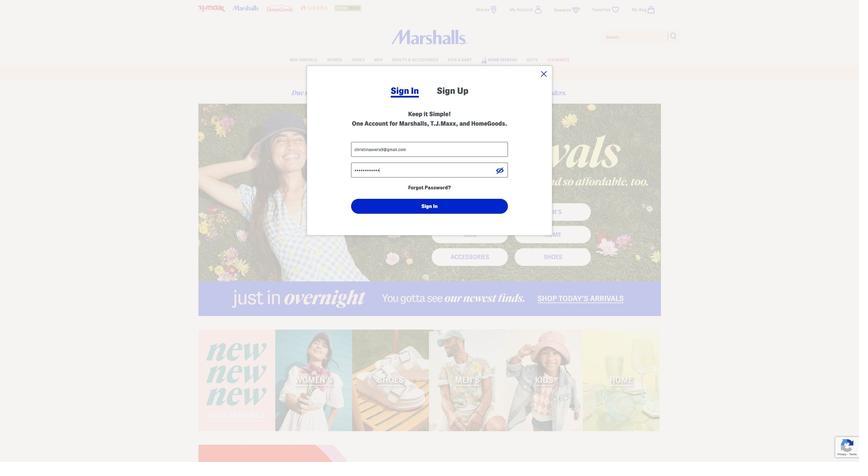 Task type: locate. For each thing, give the bounding box(es) containing it.
site search search field
[[602, 30, 681, 43]]

Search text field
[[602, 30, 681, 43]]

close dialog element
[[541, 71, 547, 77]]

main content
[[198, 82, 661, 462]]

None submit
[[670, 33, 677, 39], [351, 199, 508, 214], [670, 33, 677, 39], [351, 199, 508, 214]]

the big clearance event! winter savings:  ... than regular department & specialty store prices* image
[[198, 445, 661, 462]]

new arrivals. our latest drop is better than ever ã¢ââ and so affordable, too. image
[[198, 104, 661, 282]]

tjmaxx.com image
[[198, 5, 225, 12]]

my account dialog
[[307, 66, 859, 459]]

email address email field
[[351, 142, 508, 157]]

marquee
[[0, 67, 859, 81]]

menu bar
[[198, 54, 661, 66]]

homegoods.com image
[[267, 5, 294, 11]]

banner
[[0, 0, 859, 81]]



Task type: vqa. For each thing, say whether or not it's contained in the screenshot.
$79.99 Compare At              $160 Compare
no



Task type: describe. For each thing, give the bounding box(es) containing it.
marshalls.com image
[[233, 5, 260, 11]]

sierra.com image
[[301, 5, 328, 11]]

just in overnight. you've gotta see our newest finds. image
[[198, 282, 661, 316]]

Password password field
[[351, 163, 508, 178]]

homesense.com image
[[335, 5, 362, 11]]



